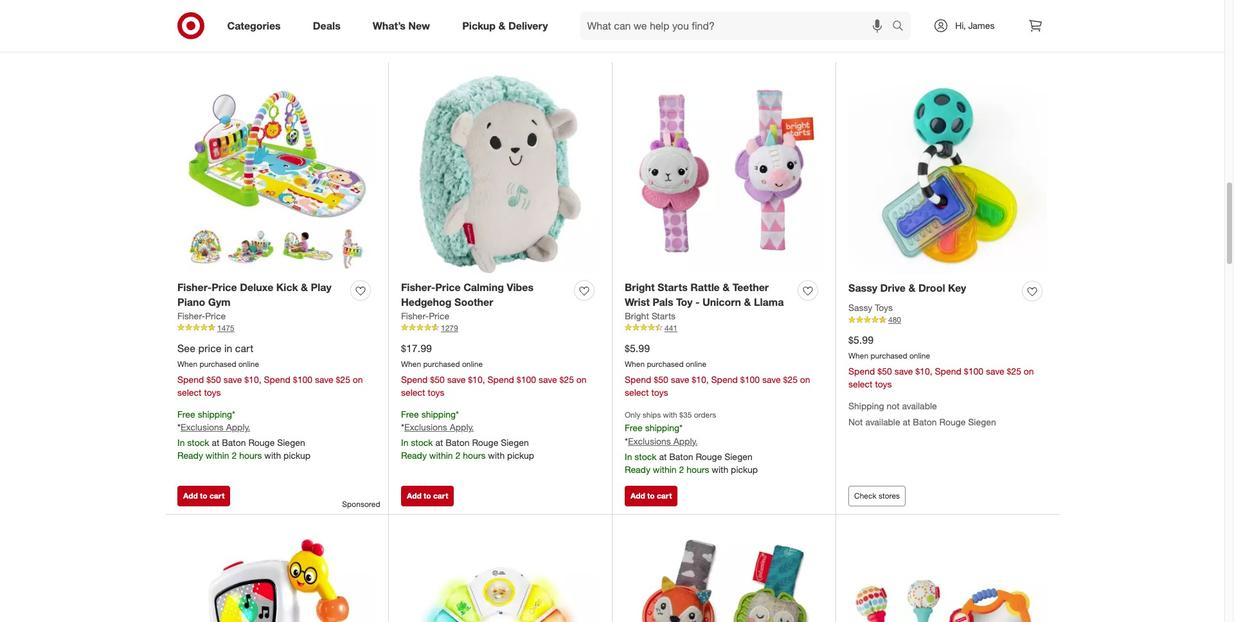 Task type: describe. For each thing, give the bounding box(es) containing it.
check stores button
[[849, 486, 906, 507]]

see
[[177, 342, 196, 355]]

$50 for bright starts rattle & teether wrist pals toy - unicorn & llama
[[654, 374, 669, 385]]

james
[[969, 20, 995, 31]]

siegen inside shipping not available not available at baton rouge siegen
[[969, 417, 997, 427]]

fisher-price deluxe kick & play piano gym
[[177, 281, 332, 309]]

$10, for sassy drive & drool key
[[916, 366, 933, 377]]

wrist
[[625, 296, 650, 309]]

sassy drive & drool key
[[849, 282, 967, 295]]

0 horizontal spatial 2
[[232, 450, 237, 461]]

fisher-price calming vibes hedgehog soother link
[[401, 280, 569, 310]]

toys inside see price in cart when purchased online spend $50 save $10, spend $100 save $25 on select toys
[[204, 387, 221, 398]]

when inside see price in cart when purchased online spend $50 save $10, spend $100 save $25 on select toys
[[177, 359, 198, 369]]

stock inside only ships with $35 orders free shipping * * exclusions apply. in stock at  baton rouge siegen ready within 2 hours with pickup
[[635, 451, 657, 462]]

baton inside only ships with $35 orders free shipping * * exclusions apply. in stock at  baton rouge siegen ready within 2 hours with pickup
[[670, 451, 694, 462]]

purchased for sassy drive & drool key
[[871, 351, 908, 361]]

bright starts
[[625, 310, 676, 321]]

rouge inside only ships with $35 orders free shipping * * exclusions apply. in stock at  baton rouge siegen ready within 2 hours with pickup
[[696, 451, 722, 462]]

categories link
[[216, 12, 297, 40]]

0 horizontal spatial exclusions
[[181, 422, 224, 433]]

$25 inside see price in cart when purchased online spend $50 save $10, spend $100 save $25 on select toys
[[336, 374, 350, 385]]

what's new
[[373, 19, 430, 32]]

orders
[[694, 410, 717, 420]]

& right drive
[[909, 282, 916, 295]]

apply. for exclusions apply. button to the middle
[[450, 422, 474, 433]]

sassy drive & drool key link
[[849, 281, 967, 296]]

at inside only ships with $35 orders free shipping * * exclusions apply. in stock at  baton rouge siegen ready within 2 hours with pickup
[[659, 451, 667, 462]]

0 vertical spatial available
[[903, 401, 937, 412]]

$5.99 when purchased online spend $50 save $10, spend $100 save $25 on select toys for &
[[625, 342, 811, 398]]

hi,
[[956, 20, 966, 31]]

spend up shipping
[[849, 366, 876, 377]]

add to cart for see
[[183, 491, 225, 501]]

in inside only ships with $35 orders free shipping * * exclusions apply. in stock at  baton rouge siegen ready within 2 hours with pickup
[[625, 451, 632, 462]]

0 horizontal spatial within
[[206, 450, 229, 461]]

$25 for fisher-price calming vibes hedgehog soother
[[560, 374, 574, 385]]

search
[[887, 20, 918, 33]]

441
[[665, 323, 678, 333]]

purchased for bright starts rattle & teether wrist pals toy - unicorn & llama
[[647, 359, 684, 369]]

search button
[[887, 12, 918, 42]]

1 horizontal spatial exclusions
[[404, 422, 447, 433]]

on for bright starts rattle & teether wrist pals toy - unicorn & llama
[[801, 374, 811, 385]]

starts for bright starts rattle & teether wrist pals toy - unicorn & llama
[[658, 281, 688, 294]]

stores
[[879, 491, 900, 501]]

$100 for fisher-price calming vibes hedgehog soother
[[517, 374, 536, 385]]

$25 for bright starts rattle & teether wrist pals toy - unicorn & llama
[[784, 374, 798, 385]]

0 horizontal spatial hours
[[239, 450, 262, 461]]

& up "unicorn" in the top right of the page
[[723, 281, 730, 294]]

delivery
[[509, 19, 548, 32]]

shipping for exclusions apply. button to the middle
[[422, 409, 456, 420]]

cart for $5.99
[[657, 491, 672, 501]]

piano
[[177, 296, 205, 309]]

0 horizontal spatial available
[[866, 417, 901, 427]]

deluxe
[[240, 281, 274, 294]]

deals
[[313, 19, 341, 32]]

to for $17.99
[[424, 491, 431, 501]]

within inside only ships with $35 orders free shipping * * exclusions apply. in stock at  baton rouge siegen ready within 2 hours with pickup
[[653, 464, 677, 475]]

$10, for bright starts rattle & teether wrist pals toy - unicorn & llama
[[692, 374, 709, 385]]

spend up orders
[[712, 374, 738, 385]]

shipping
[[849, 401, 885, 412]]

play
[[311, 281, 332, 294]]

add to cart button for see
[[177, 486, 230, 507]]

fisher- inside fisher-price deluxe kick & play piano gym
[[177, 281, 212, 294]]

$5.99 for bright starts rattle & teether wrist pals toy - unicorn & llama
[[625, 342, 650, 355]]

fisher-price link for fisher-price calming vibes hedgehog soother
[[401, 310, 450, 323]]

fisher- down "piano"
[[177, 310, 205, 321]]

pickup for price's exclusions apply. button
[[284, 450, 311, 461]]

pickup for exclusions apply. button to the middle
[[507, 450, 534, 461]]

in
[[224, 342, 232, 355]]

only ships with $35 orders free shipping * * exclusions apply. in stock at  baton rouge siegen ready within 2 hours with pickup
[[625, 410, 758, 475]]

add for $17.99
[[407, 491, 422, 501]]

apply. for price's exclusions apply. button
[[226, 422, 250, 433]]

sassy for sassy toys
[[849, 302, 873, 313]]

$5.99 when purchased online spend $50 save $10, spend $100 save $25 on select toys for drool
[[849, 334, 1035, 390]]

soother
[[455, 296, 494, 309]]

fisher-price calming vibes hedgehog soother
[[401, 281, 534, 309]]

teether
[[733, 281, 769, 294]]

check stores
[[855, 491, 900, 501]]

bright starts link
[[625, 310, 676, 323]]

sassy for sassy drive & drool key
[[849, 282, 878, 295]]

cart for $17.99
[[433, 491, 448, 501]]

deals link
[[302, 12, 357, 40]]

sassy toys
[[849, 302, 893, 313]]

spend up shipping not available not available at baton rouge siegen
[[935, 366, 962, 377]]

see price in cart when purchased online spend $50 save $10, spend $100 save $25 on select toys
[[177, 342, 363, 398]]

add to cart for $17.99
[[407, 491, 448, 501]]

to for $5.99
[[648, 491, 655, 501]]

free inside only ships with $35 orders free shipping * * exclusions apply. in stock at  baton rouge siegen ready within 2 hours with pickup
[[625, 422, 643, 433]]

sassy toys link
[[849, 302, 893, 315]]

select for fisher-price calming vibes hedgehog soother
[[401, 387, 425, 398]]

spend down '1279' link
[[488, 374, 514, 385]]

$25 for sassy drive & drool key
[[1007, 366, 1022, 377]]

what's
[[373, 19, 406, 32]]

purchased for fisher-price calming vibes hedgehog soother
[[423, 359, 460, 369]]

add to cart for $5.99
[[631, 491, 672, 501]]

2 inside only ships with $35 orders free shipping * * exclusions apply. in stock at  baton rouge siegen ready within 2 hours with pickup
[[679, 464, 684, 475]]

441 link
[[625, 323, 823, 334]]

not
[[887, 401, 900, 412]]

unicorn
[[703, 296, 742, 309]]

shipping not available not available at baton rouge siegen
[[849, 401, 997, 427]]

price for fisher-price calming vibes hedgehog soother link
[[435, 281, 461, 294]]

-
[[696, 296, 700, 309]]

rattle
[[691, 281, 720, 294]]

baton inside shipping not available not available at baton rouge siegen
[[913, 417, 937, 427]]

1 horizontal spatial in
[[401, 438, 409, 448]]

on for fisher-price calming vibes hedgehog soother
[[577, 374, 587, 385]]

& inside fisher-price deluxe kick & play piano gym
[[301, 281, 308, 294]]

pickup
[[462, 19, 496, 32]]

kick
[[276, 281, 298, 294]]

pickup inside only ships with $35 orders free shipping * * exclusions apply. in stock at  baton rouge siegen ready within 2 hours with pickup
[[731, 464, 758, 475]]

$17.99
[[401, 342, 432, 355]]

bright for bright starts
[[625, 310, 649, 321]]

spend down $17.99
[[401, 374, 428, 385]]

toys for fisher-price calming vibes hedgehog soother
[[428, 387, 445, 398]]

480
[[889, 315, 902, 325]]

& right pickup
[[499, 19, 506, 32]]

$100 for bright starts rattle & teether wrist pals toy - unicorn & llama
[[741, 374, 760, 385]]

480 link
[[849, 315, 1048, 326]]

apply. inside only ships with $35 orders free shipping * * exclusions apply. in stock at  baton rouge siegen ready within 2 hours with pickup
[[674, 436, 698, 447]]

$35
[[680, 410, 692, 420]]

when for fisher-price calming vibes hedgehog soother
[[401, 359, 421, 369]]

$10, inside see price in cart when purchased online spend $50 save $10, spend $100 save $25 on select toys
[[245, 374, 261, 385]]

select for bright starts rattle & teether wrist pals toy - unicorn & llama
[[625, 387, 649, 398]]

online inside see price in cart when purchased online spend $50 save $10, spend $100 save $25 on select toys
[[239, 359, 259, 369]]

bright for bright starts rattle & teether wrist pals toy - unicorn & llama
[[625, 281, 655, 294]]

gym
[[208, 296, 231, 309]]

ships
[[643, 410, 661, 420]]

categories
[[227, 19, 281, 32]]

1 horizontal spatial ready
[[401, 450, 427, 461]]

add to cart button for $5.99
[[625, 486, 678, 507]]

purchased inside see price in cart when purchased online spend $50 save $10, spend $100 save $25 on select toys
[[200, 359, 236, 369]]



Task type: locate. For each thing, give the bounding box(es) containing it.
starts
[[658, 281, 688, 294], [652, 310, 676, 321]]

1 vertical spatial sassy
[[849, 302, 873, 313]]

purchased down 441 at the right bottom of the page
[[647, 359, 684, 369]]

price
[[212, 281, 237, 294], [435, 281, 461, 294], [205, 310, 226, 321], [429, 310, 450, 321]]

$17.99 when purchased online spend $50 save $10, spend $100 save $25 on select toys
[[401, 342, 587, 398]]

add for see
[[183, 491, 198, 501]]

fisher-price link down "piano"
[[177, 310, 226, 323]]

0 horizontal spatial apply.
[[226, 422, 250, 433]]

infantino go gaga! wrist rattles - fox & owl image
[[625, 528, 823, 623], [625, 528, 823, 623]]

$100 down '1279' link
[[517, 374, 536, 385]]

ready inside only ships with $35 orders free shipping * * exclusions apply. in stock at  baton rouge siegen ready within 2 hours with pickup
[[625, 464, 651, 475]]

0 vertical spatial bright
[[625, 281, 655, 294]]

sassy inside sassy toys "link"
[[849, 302, 873, 313]]

*
[[232, 409, 235, 420], [456, 409, 459, 420], [177, 422, 181, 433], [401, 422, 404, 433], [680, 422, 683, 433], [625, 436, 628, 447]]

advertisement region
[[165, 0, 1060, 41]]

$50 for fisher-price calming vibes hedgehog soother
[[430, 374, 445, 385]]

ready
[[177, 450, 203, 461], [401, 450, 427, 461], [625, 464, 651, 475]]

$100 down 441 "link"
[[741, 374, 760, 385]]

toys down $17.99
[[428, 387, 445, 398]]

llama
[[754, 296, 784, 309]]

2 bright from the top
[[625, 310, 649, 321]]

when down $17.99
[[401, 359, 421, 369]]

when for bright starts rattle & teether wrist pals toy - unicorn & llama
[[625, 359, 645, 369]]

price for fisher-price link corresponding to fisher-price deluxe kick & play piano gym
[[205, 310, 226, 321]]

$50 up not
[[878, 366, 892, 377]]

apply.
[[226, 422, 250, 433], [450, 422, 474, 433], [674, 436, 698, 447]]

1 horizontal spatial apply.
[[450, 422, 474, 433]]

2
[[232, 450, 237, 461], [456, 450, 461, 461], [679, 464, 684, 475]]

1 free shipping * * exclusions apply. in stock at  baton rouge siegen ready within 2 hours with pickup from the left
[[177, 409, 311, 461]]

fisher- up hedgehog
[[401, 281, 435, 294]]

select inside see price in cart when purchased online spend $50 save $10, spend $100 save $25 on select toys
[[177, 387, 202, 398]]

2 horizontal spatial ready
[[625, 464, 651, 475]]

price up gym
[[212, 281, 237, 294]]

$10, up orders
[[692, 374, 709, 385]]

available right not
[[903, 401, 937, 412]]

2 horizontal spatial apply.
[[674, 436, 698, 447]]

2 horizontal spatial 2
[[679, 464, 684, 475]]

exclusions apply. button for price
[[181, 421, 250, 434]]

pickup & delivery
[[462, 19, 548, 32]]

toys
[[876, 379, 892, 390], [204, 387, 221, 398], [428, 387, 445, 398], [652, 387, 669, 398]]

1279 link
[[401, 323, 599, 334]]

$25
[[1007, 366, 1022, 377], [336, 374, 350, 385], [560, 374, 574, 385], [784, 374, 798, 385]]

starts for bright starts
[[652, 310, 676, 321]]

3 add to cart from the left
[[631, 491, 672, 501]]

online for sassy drive & drool key
[[910, 351, 931, 361]]

2 horizontal spatial add
[[631, 491, 646, 501]]

fisher-
[[177, 281, 212, 294], [401, 281, 435, 294], [177, 310, 205, 321], [401, 310, 429, 321]]

price down gym
[[205, 310, 226, 321]]

2 horizontal spatial pickup
[[731, 464, 758, 475]]

1 add from the left
[[183, 491, 198, 501]]

1 horizontal spatial $5.99 when purchased online spend $50 save $10, spend $100 save $25 on select toys
[[849, 334, 1035, 390]]

sassy drive & drool key image
[[849, 75, 1048, 274], [849, 75, 1048, 274]]

when
[[849, 351, 869, 361], [177, 359, 198, 369], [401, 359, 421, 369], [625, 359, 645, 369]]

1 vertical spatial available
[[866, 417, 901, 427]]

2 add to cart button from the left
[[401, 486, 454, 507]]

check
[[855, 491, 877, 501]]

hours inside only ships with $35 orders free shipping * * exclusions apply. in stock at  baton rouge siegen ready within 2 hours with pickup
[[687, 464, 710, 475]]

spend up the only on the bottom of the page
[[625, 374, 652, 385]]

sassy up sassy toys on the right of page
[[849, 282, 878, 295]]

1 horizontal spatial within
[[429, 450, 453, 461]]

1 vertical spatial bright
[[625, 310, 649, 321]]

$100 inside see price in cart when purchased online spend $50 save $10, spend $100 save $25 on select toys
[[293, 374, 313, 385]]

siegen
[[969, 417, 997, 427], [277, 438, 305, 448], [501, 438, 529, 448], [725, 451, 753, 462]]

& left play
[[301, 281, 308, 294]]

0 horizontal spatial in
[[177, 438, 185, 448]]

&
[[499, 19, 506, 32], [301, 281, 308, 294], [723, 281, 730, 294], [909, 282, 916, 295], [744, 296, 751, 309]]

shipping for price's exclusions apply. button
[[198, 409, 232, 420]]

toys up ships
[[652, 387, 669, 398]]

1 horizontal spatial add to cart
[[407, 491, 448, 501]]

available
[[903, 401, 937, 412], [866, 417, 901, 427]]

1 horizontal spatial pickup
[[507, 450, 534, 461]]

exclusions
[[181, 422, 224, 433], [404, 422, 447, 433], [628, 436, 671, 447]]

on inside see price in cart when purchased online spend $50 save $10, spend $100 save $25 on select toys
[[353, 374, 363, 385]]

on for sassy drive & drool key
[[1024, 366, 1035, 377]]

$5.99
[[849, 334, 874, 347], [625, 342, 650, 355]]

to for see
[[200, 491, 207, 501]]

online down 480 link
[[910, 351, 931, 361]]

$10, down '1279' link
[[468, 374, 485, 385]]

fisher-price link for fisher-price deluxe kick & play piano gym
[[177, 310, 226, 323]]

drool
[[919, 282, 946, 295]]

1 sassy from the top
[[849, 282, 878, 295]]

2 horizontal spatial free
[[625, 422, 643, 433]]

bright starts rattle & teether wrist pals toy - unicorn & llama
[[625, 281, 784, 309]]

hours
[[239, 450, 262, 461], [463, 450, 486, 461], [687, 464, 710, 475]]

$5.99 when purchased online spend $50 save $10, spend $100 save $25 on select toys down 441 "link"
[[625, 342, 811, 398]]

1 fisher-price from the left
[[177, 310, 226, 321]]

2 free shipping * * exclusions apply. in stock at  baton rouge siegen ready within 2 hours with pickup from the left
[[401, 409, 534, 461]]

1 horizontal spatial available
[[903, 401, 937, 412]]

$100 inside $17.99 when purchased online spend $50 save $10, spend $100 save $25 on select toys
[[517, 374, 536, 385]]

toys for sassy drive & drool key
[[876, 379, 892, 390]]

0 horizontal spatial add to cart
[[183, 491, 225, 501]]

$10, inside $17.99 when purchased online spend $50 save $10, spend $100 save $25 on select toys
[[468, 374, 485, 385]]

online down 441 "link"
[[686, 359, 707, 369]]

cart inside see price in cart when purchased online spend $50 save $10, spend $100 save $25 on select toys
[[235, 342, 254, 355]]

toys for bright starts rattle & teether wrist pals toy - unicorn & llama
[[652, 387, 669, 398]]

2 fisher-price from the left
[[401, 310, 450, 321]]

new
[[409, 19, 430, 32]]

2 add from the left
[[407, 491, 422, 501]]

fisher-price link down hedgehog
[[401, 310, 450, 323]]

key
[[949, 282, 967, 295]]

fisher- down hedgehog
[[401, 310, 429, 321]]

select up shipping
[[849, 379, 873, 390]]

1 horizontal spatial exclusions apply. button
[[404, 421, 474, 434]]

select down $17.99
[[401, 387, 425, 398]]

starts down pals
[[652, 310, 676, 321]]

rouge inside shipping not available not available at baton rouge siegen
[[940, 417, 966, 427]]

not
[[849, 417, 863, 427]]

pickup
[[284, 450, 311, 461], [507, 450, 534, 461], [731, 464, 758, 475]]

2 horizontal spatial add to cart button
[[625, 486, 678, 507]]

exclusions inside only ships with $35 orders free shipping * * exclusions apply. in stock at  baton rouge siegen ready within 2 hours with pickup
[[628, 436, 671, 447]]

spend down see
[[177, 374, 204, 385]]

1 horizontal spatial stock
[[411, 438, 433, 448]]

price for fisher-price deluxe kick & play piano gym link
[[212, 281, 237, 294]]

hi, james
[[956, 20, 995, 31]]

fisher-price
[[177, 310, 226, 321], [401, 310, 450, 321]]

$50 inside $17.99 when purchased online spend $50 save $10, spend $100 save $25 on select toys
[[430, 374, 445, 385]]

$10,
[[916, 366, 933, 377], [245, 374, 261, 385], [468, 374, 485, 385], [692, 374, 709, 385]]

fisher- inside fisher-price calming vibes hedgehog soother
[[401, 281, 435, 294]]

toys down price
[[204, 387, 221, 398]]

$100 for sassy drive & drool key
[[965, 366, 984, 377]]

1 vertical spatial starts
[[652, 310, 676, 321]]

sassy inside the sassy drive & drool key link
[[849, 282, 878, 295]]

fisher-price down hedgehog
[[401, 310, 450, 321]]

2 add to cart from the left
[[407, 491, 448, 501]]

$50 down $17.99
[[430, 374, 445, 385]]

only
[[625, 410, 641, 420]]

1 horizontal spatial free shipping * * exclusions apply. in stock at  baton rouge siegen ready within 2 hours with pickup
[[401, 409, 534, 461]]

hedgehog
[[401, 296, 452, 309]]

bright down wrist
[[625, 310, 649, 321]]

online
[[910, 351, 931, 361], [239, 359, 259, 369], [462, 359, 483, 369], [686, 359, 707, 369]]

$50 up ships
[[654, 374, 669, 385]]

$100 down 1475 link
[[293, 374, 313, 385]]

2 fisher-price link from the left
[[401, 310, 450, 323]]

3 add from the left
[[631, 491, 646, 501]]

when down sassy toys "link"
[[849, 351, 869, 361]]

select for sassy drive & drool key
[[849, 379, 873, 390]]

online inside $17.99 when purchased online spend $50 save $10, spend $100 save $25 on select toys
[[462, 359, 483, 369]]

1 horizontal spatial free
[[401, 409, 419, 420]]

1 horizontal spatial to
[[424, 491, 431, 501]]

fisher-price calming vibes hedgehog soother image
[[401, 75, 599, 273], [401, 75, 599, 273]]

purchased
[[871, 351, 908, 361], [200, 359, 236, 369], [423, 359, 460, 369], [647, 359, 684, 369]]

online down '1279' link
[[462, 359, 483, 369]]

$5.99 down sassy toys "link"
[[849, 334, 874, 347]]

stock
[[187, 438, 209, 448], [411, 438, 433, 448], [635, 451, 657, 462]]

purchased down $17.99
[[423, 359, 460, 369]]

when down bright starts link
[[625, 359, 645, 369]]

$100 down 480 link
[[965, 366, 984, 377]]

baby einstein glow & discover light bar tummy time toy image
[[401, 528, 599, 623], [401, 528, 599, 623]]

$50 down price
[[207, 374, 221, 385]]

purchased inside $17.99 when purchased online spend $50 save $10, spend $100 save $25 on select toys
[[423, 359, 460, 369]]

3 to from the left
[[648, 491, 655, 501]]

calming
[[464, 281, 504, 294]]

2 horizontal spatial in
[[625, 451, 632, 462]]

0 vertical spatial starts
[[658, 281, 688, 294]]

sassy left toys at the right
[[849, 302, 873, 313]]

$25 inside $17.99 when purchased online spend $50 save $10, spend $100 save $25 on select toys
[[560, 374, 574, 385]]

pickup & delivery link
[[452, 12, 564, 40]]

bright inside bright starts rattle & teether wrist pals toy - unicorn & llama
[[625, 281, 655, 294]]

on
[[1024, 366, 1035, 377], [353, 374, 363, 385], [577, 374, 587, 385], [801, 374, 811, 385]]

baby einstein take along tunes musical toy image
[[177, 528, 376, 623], [177, 528, 376, 623]]

baton
[[913, 417, 937, 427], [222, 438, 246, 448], [446, 438, 470, 448], [670, 451, 694, 462]]

sponsored
[[342, 500, 380, 509]]

1279
[[441, 323, 458, 333]]

price up 1279 at the bottom left of page
[[429, 310, 450, 321]]

0 horizontal spatial add to cart button
[[177, 486, 230, 507]]

sassy
[[849, 282, 878, 295], [849, 302, 873, 313]]

1 add to cart button from the left
[[177, 486, 230, 507]]

at inside shipping not available not available at baton rouge siegen
[[903, 417, 911, 427]]

2 horizontal spatial to
[[648, 491, 655, 501]]

exclusions apply. button for when
[[628, 435, 698, 448]]

bright starts rattle & teether wrist pals toy - unicorn & llama image
[[625, 75, 823, 273], [625, 75, 823, 273]]

1 horizontal spatial fisher-price link
[[401, 310, 450, 323]]

2 horizontal spatial exclusions apply. button
[[628, 435, 698, 448]]

drive
[[881, 282, 906, 295]]

add to cart button for $17.99
[[401, 486, 454, 507]]

0 horizontal spatial fisher-price link
[[177, 310, 226, 323]]

0 vertical spatial sassy
[[849, 282, 878, 295]]

siegen inside only ships with $35 orders free shipping * * exclusions apply. in stock at  baton rouge siegen ready within 2 hours with pickup
[[725, 451, 753, 462]]

to
[[200, 491, 207, 501], [424, 491, 431, 501], [648, 491, 655, 501]]

cart for see price in cart
[[210, 491, 225, 501]]

price up hedgehog
[[435, 281, 461, 294]]

select
[[849, 379, 873, 390], [177, 387, 202, 398], [401, 387, 425, 398], [625, 387, 649, 398]]

in
[[177, 438, 185, 448], [401, 438, 409, 448], [625, 451, 632, 462]]

0 horizontal spatial $5.99 when purchased online spend $50 save $10, spend $100 save $25 on select toys
[[625, 342, 811, 398]]

within
[[206, 450, 229, 461], [429, 450, 453, 461], [653, 464, 677, 475]]

2 horizontal spatial shipping
[[645, 422, 680, 433]]

$5.99 when purchased online spend $50 save $10, spend $100 save $25 on select toys
[[849, 334, 1035, 390], [625, 342, 811, 398]]

0 horizontal spatial $5.99
[[625, 342, 650, 355]]

price for fisher-price calming vibes hedgehog soother's fisher-price link
[[429, 310, 450, 321]]

fisher-price for fisher-price deluxe kick & play piano gym
[[177, 310, 226, 321]]

0 horizontal spatial free shipping * * exclusions apply. in stock at  baton rouge siegen ready within 2 hours with pickup
[[177, 409, 311, 461]]

0 horizontal spatial exclusions apply. button
[[181, 421, 250, 434]]

fisher-price deluxe kick & play piano gym link
[[177, 280, 345, 310]]

on inside $17.99 when purchased online spend $50 save $10, spend $100 save $25 on select toys
[[577, 374, 587, 385]]

when inside $17.99 when purchased online spend $50 save $10, spend $100 save $25 on select toys
[[401, 359, 421, 369]]

price inside fisher-price calming vibes hedgehog soother
[[435, 281, 461, 294]]

$50 inside see price in cart when purchased online spend $50 save $10, spend $100 save $25 on select toys
[[207, 374, 221, 385]]

purchased down price
[[200, 359, 236, 369]]

with
[[663, 410, 678, 420], [265, 450, 281, 461], [488, 450, 505, 461], [712, 464, 729, 475]]

add to cart button
[[177, 486, 230, 507], [401, 486, 454, 507], [625, 486, 678, 507]]

select up the only on the bottom of the page
[[625, 387, 649, 398]]

$50 for sassy drive & drool key
[[878, 366, 892, 377]]

0 horizontal spatial ready
[[177, 450, 203, 461]]

1 horizontal spatial fisher-price
[[401, 310, 450, 321]]

2 horizontal spatial hours
[[687, 464, 710, 475]]

starts inside bright starts rattle & teether wrist pals toy - unicorn & llama
[[658, 281, 688, 294]]

1 horizontal spatial 2
[[456, 450, 461, 461]]

3 add to cart button from the left
[[625, 486, 678, 507]]

1 horizontal spatial add to cart button
[[401, 486, 454, 507]]

stock for price's exclusions apply. button
[[187, 438, 209, 448]]

select inside $17.99 when purchased online spend $50 save $10, spend $100 save $25 on select toys
[[401, 387, 425, 398]]

1 fisher-price link from the left
[[177, 310, 226, 323]]

1 horizontal spatial shipping
[[422, 409, 456, 420]]

spend down 1475 link
[[264, 374, 291, 385]]

0 horizontal spatial fisher-price
[[177, 310, 226, 321]]

shipping inside only ships with $35 orders free shipping * * exclusions apply. in stock at  baton rouge siegen ready within 2 hours with pickup
[[645, 422, 680, 433]]

What can we help you find? suggestions appear below search field
[[580, 12, 896, 40]]

available down not
[[866, 417, 901, 427]]

price
[[198, 342, 222, 355]]

bright up wrist
[[625, 281, 655, 294]]

vibes
[[507, 281, 534, 294]]

$5.99 for sassy drive & drool key
[[849, 334, 874, 347]]

fisher-price tambourine & maracas gift set image
[[849, 528, 1048, 623], [849, 528, 1048, 623]]

$10, up shipping not available not available at baton rouge siegen
[[916, 366, 933, 377]]

stock for exclusions apply. button to the middle
[[411, 438, 433, 448]]

price inside fisher-price deluxe kick & play piano gym
[[212, 281, 237, 294]]

when for sassy drive & drool key
[[849, 351, 869, 361]]

when down see
[[177, 359, 198, 369]]

online for fisher-price calming vibes hedgehog soother
[[462, 359, 483, 369]]

0 horizontal spatial shipping
[[198, 409, 232, 420]]

online down 1475 link
[[239, 359, 259, 369]]

spend
[[849, 366, 876, 377], [935, 366, 962, 377], [177, 374, 204, 385], [264, 374, 291, 385], [401, 374, 428, 385], [488, 374, 514, 385], [625, 374, 652, 385], [712, 374, 738, 385]]

2 horizontal spatial add to cart
[[631, 491, 672, 501]]

bright starts rattle & teether wrist pals toy - unicorn & llama link
[[625, 280, 793, 310]]

2 horizontal spatial exclusions
[[628, 436, 671, 447]]

fisher-price deluxe kick & play piano gym image
[[177, 75, 376, 273], [177, 75, 376, 273]]

$100
[[965, 366, 984, 377], [293, 374, 313, 385], [517, 374, 536, 385], [741, 374, 760, 385]]

toy
[[677, 296, 693, 309]]

2 horizontal spatial stock
[[635, 451, 657, 462]]

fisher-price down "piano"
[[177, 310, 226, 321]]

add for $5.99
[[631, 491, 646, 501]]

2 to from the left
[[424, 491, 431, 501]]

1 add to cart from the left
[[183, 491, 225, 501]]

1 horizontal spatial add
[[407, 491, 422, 501]]

fisher- up "piano"
[[177, 281, 212, 294]]

2 sassy from the top
[[849, 302, 873, 313]]

fisher-price for fisher-price calming vibes hedgehog soother
[[401, 310, 450, 321]]

pals
[[653, 296, 674, 309]]

1 bright from the top
[[625, 281, 655, 294]]

0 horizontal spatial pickup
[[284, 450, 311, 461]]

1 horizontal spatial hours
[[463, 450, 486, 461]]

1 horizontal spatial $5.99
[[849, 334, 874, 347]]

bright
[[625, 281, 655, 294], [625, 310, 649, 321]]

0 horizontal spatial stock
[[187, 438, 209, 448]]

1475
[[217, 323, 235, 333]]

$10, down 1475 link
[[245, 374, 261, 385]]

$5.99 when purchased online spend $50 save $10, spend $100 save $25 on select toys down 480 link
[[849, 334, 1035, 390]]

starts up pals
[[658, 281, 688, 294]]

$10, for fisher-price calming vibes hedgehog soother
[[468, 374, 485, 385]]

2 horizontal spatial within
[[653, 464, 677, 475]]

1475 link
[[177, 323, 376, 334]]

0 horizontal spatial free
[[177, 409, 195, 420]]

0 horizontal spatial add
[[183, 491, 198, 501]]

select down see
[[177, 387, 202, 398]]

$5.99 down bright starts link
[[625, 342, 650, 355]]

1 to from the left
[[200, 491, 207, 501]]

online for bright starts rattle & teether wrist pals toy - unicorn & llama
[[686, 359, 707, 369]]

toys up not
[[876, 379, 892, 390]]

purchased down 480 at the right bottom of page
[[871, 351, 908, 361]]

toys inside $17.99 when purchased online spend $50 save $10, spend $100 save $25 on select toys
[[428, 387, 445, 398]]

what's new link
[[362, 12, 446, 40]]

add
[[183, 491, 198, 501], [407, 491, 422, 501], [631, 491, 646, 501]]

& down teether
[[744, 296, 751, 309]]

save
[[895, 366, 913, 377], [986, 366, 1005, 377], [224, 374, 242, 385], [315, 374, 333, 385], [447, 374, 466, 385], [539, 374, 557, 385], [671, 374, 690, 385], [763, 374, 781, 385]]

toys
[[875, 302, 893, 313]]

0 horizontal spatial to
[[200, 491, 207, 501]]



Task type: vqa. For each thing, say whether or not it's contained in the screenshot.
10.5" Plastic Round Dinner Plate Gray - Made By Design™ Image
no



